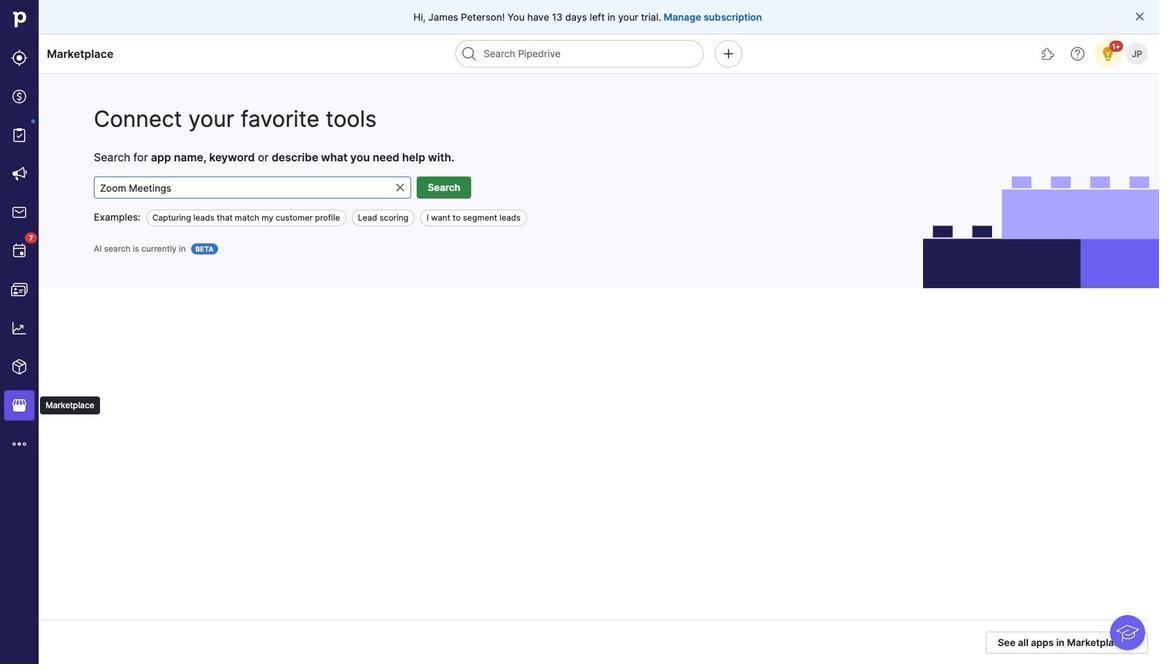 Task type: describe. For each thing, give the bounding box(es) containing it.
color undefined image
[[11, 127, 28, 144]]

campaigns image
[[11, 166, 28, 182]]

color primary image
[[395, 182, 406, 193]]

knowledge center bot, also known as kc bot is an onboarding assistant that allows you to see the list of onboarding items in one place for quick and easy reference. this improves your in-app experience. image
[[1110, 616, 1145, 651]]

home image
[[9, 9, 30, 30]]

1 vertical spatial color primary image
[[1128, 638, 1145, 649]]

deals image
[[11, 88, 28, 105]]

quick add image
[[720, 46, 737, 62]]

0 vertical spatial color primary image
[[1134, 11, 1145, 22]]



Task type: vqa. For each thing, say whether or not it's contained in the screenshot.
Knowledge Center Bot, also known as KC Bot is an onboarding assistant that allows you to see the list of onboarding items in one place for quick and easy reference. This improves your in-app experience. Image
yes



Task type: locate. For each thing, give the bounding box(es) containing it.
sales inbox image
[[11, 204, 28, 221]]

quick help image
[[1069, 46, 1086, 62]]

menu item
[[0, 386, 39, 425]]

color undefined image
[[11, 243, 28, 259]]

insights image
[[11, 320, 28, 337]]

sales assistant image
[[1100, 46, 1116, 62]]

color primary image
[[1134, 11, 1145, 22], [1128, 638, 1145, 649]]

more image
[[11, 436, 28, 453]]

What can our AI search help you with? text field
[[94, 177, 411, 199]]

Search Pipedrive field
[[455, 40, 704, 68]]

products image
[[11, 359, 28, 375]]

menu
[[0, 0, 100, 664]]

leads image
[[11, 50, 28, 66]]

marketplace image
[[11, 397, 28, 414]]

contacts image
[[11, 282, 28, 298]]



